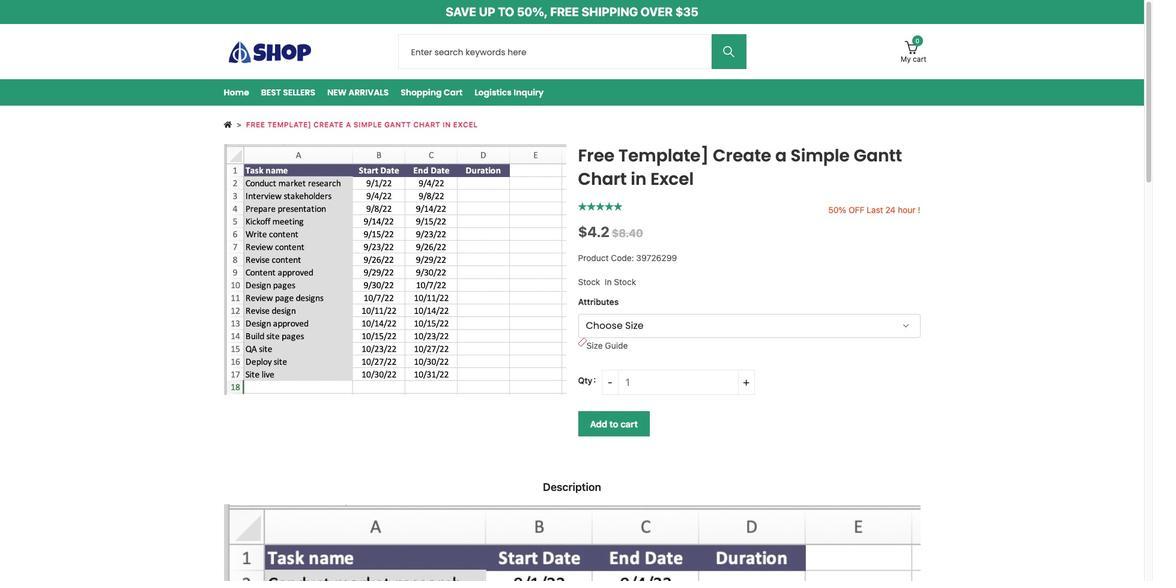 Task type: vqa. For each thing, say whether or not it's contained in the screenshot.
NEW ARRIVALS
yes



Task type: describe. For each thing, give the bounding box(es) containing it.
my
[[901, 55, 911, 64]]

code:
[[611, 253, 634, 263]]

cart
[[444, 86, 463, 98]]

product
[[578, 253, 609, 263]]

inquiry
[[514, 86, 544, 98]]

best sellers
[[261, 86, 315, 98]]

size guide
[[587, 341, 628, 351]]

logistics inquiry
[[475, 86, 544, 98]]

up
[[479, 5, 495, 19]]

shipping
[[582, 5, 638, 19]]

excel inside free template] create a simple gantt chart in excel
[[651, 168, 694, 191]]

free template] create a simple gantt chart in excel link
[[246, 120, 478, 129]]

free
[[550, 5, 579, 19]]

$35
[[676, 5, 699, 19]]

0 horizontal spatial $
[[578, 223, 588, 240]]

2 stock from the left
[[614, 277, 636, 287]]

1 vertical spatial in
[[631, 168, 647, 191]]

1 stock from the left
[[578, 277, 600, 287]]

qty：
[[578, 375, 601, 386]]

>
[[232, 120, 246, 129]]

0 horizontal spatial free
[[246, 120, 265, 129]]

logistics
[[475, 86, 512, 98]]

to
[[498, 5, 514, 19]]

1 horizontal spatial free template] create a simple gantt chart in excel
[[578, 144, 902, 191]]

0 horizontal spatial a
[[346, 120, 351, 129]]

cart
[[913, 55, 927, 64]]

last
[[867, 205, 883, 215]]

0 horizontal spatial simple
[[354, 120, 382, 129]]

1 vertical spatial gantt
[[854, 144, 902, 168]]

0 vertical spatial in
[[443, 120, 451, 129]]

4.2
[[588, 223, 610, 240]]

best
[[261, 86, 281, 98]]

2 free template] create a simple gantt chart in excel image from the top
[[224, 504, 921, 581]]

shopping cart
[[401, 86, 463, 98]]

description
[[543, 481, 601, 494]]

39726299
[[636, 253, 677, 263]]

1 free template] create a simple gantt chart in excel image from the top
[[224, 144, 566, 395]]

description link
[[543, 471, 601, 504]]

1 vertical spatial simple
[[791, 144, 850, 168]]

home
[[224, 86, 249, 98]]

arrivals
[[349, 86, 389, 98]]

Enter search keywords here search field
[[399, 38, 712, 65]]

0 vertical spatial gantt
[[384, 120, 411, 129]]

0 vertical spatial chart
[[413, 120, 441, 129]]

0 vertical spatial excel
[[453, 120, 478, 129]]

8.40
[[619, 227, 643, 240]]

hour
[[898, 205, 916, 215]]

1 vertical spatial create
[[713, 144, 772, 168]]



Task type: locate. For each thing, give the bounding box(es) containing it.
0 horizontal spatial free template] create a simple gantt chart in excel
[[246, 120, 478, 129]]

stock left 'in'
[[578, 277, 600, 287]]

a
[[346, 120, 351, 129], [776, 144, 787, 168]]

1 horizontal spatial create
[[713, 144, 772, 168]]

$
[[578, 223, 588, 240], [612, 227, 619, 240]]

in up 8.40
[[631, 168, 647, 191]]

1 horizontal spatial excel
[[651, 168, 694, 191]]

1 vertical spatial free template] create a simple gantt chart in excel
[[578, 144, 902, 191]]

free template] create a simple gantt chart in excel
[[246, 120, 478, 129], [578, 144, 902, 191]]

guide
[[605, 341, 628, 351]]

!
[[918, 205, 921, 215]]

$ right 4.2
[[612, 227, 619, 240]]

stock right 'in'
[[614, 277, 636, 287]]

gantt down shopping
[[384, 120, 411, 129]]

save
[[446, 5, 476, 19]]

my cart
[[901, 55, 927, 64]]

None button
[[602, 370, 618, 395], [739, 370, 755, 395], [578, 411, 650, 437], [602, 370, 618, 395], [739, 370, 755, 395], [578, 411, 650, 437]]

off
[[849, 205, 865, 215]]

new arrivals link
[[321, 79, 395, 106]]

0 vertical spatial a
[[346, 120, 351, 129]]

logistics inquiry link
[[469, 79, 550, 106]]

home link
[[218, 79, 255, 106]]

1 vertical spatial template]
[[619, 144, 709, 168]]

$ inside $ 4.2 $ 8.40
[[612, 227, 619, 240]]

50%
[[829, 205, 847, 215]]

chart down shopping cart link
[[413, 120, 441, 129]]

over
[[641, 5, 673, 19]]

simple up 50%
[[791, 144, 850, 168]]

0 vertical spatial free
[[246, 120, 265, 129]]

0 horizontal spatial chart
[[413, 120, 441, 129]]

1 vertical spatial a
[[776, 144, 787, 168]]

1 horizontal spatial gantt
[[854, 144, 902, 168]]

save up to 50%, free shipping over $35
[[446, 5, 699, 19]]

0 horizontal spatial in
[[443, 120, 451, 129]]

gantt
[[384, 120, 411, 129], [854, 144, 902, 168]]

$ up product
[[578, 223, 588, 240]]

0 horizontal spatial create
[[314, 120, 344, 129]]

template]
[[267, 120, 311, 129], [619, 144, 709, 168]]

free
[[246, 120, 265, 129], [578, 144, 615, 168]]

0 vertical spatial template]
[[267, 120, 311, 129]]

1 horizontal spatial simple
[[791, 144, 850, 168]]

simple
[[354, 120, 382, 129], [791, 144, 850, 168]]

0 vertical spatial free template] create a simple gantt chart in excel image
[[224, 144, 566, 395]]

chart
[[413, 120, 441, 129], [578, 168, 627, 191]]

24
[[886, 205, 896, 215]]

stock in stock
[[578, 277, 636, 287]]

50% off last 24 hour !
[[829, 205, 921, 215]]

new
[[327, 86, 347, 98]]

1 horizontal spatial free
[[578, 144, 615, 168]]

shopping
[[401, 86, 442, 98]]

new arrivals
[[327, 86, 389, 98]]

0 horizontal spatial gantt
[[384, 120, 411, 129]]

chart up 4.2
[[578, 168, 627, 191]]

size
[[587, 341, 603, 351]]

None text field
[[618, 370, 739, 395]]

1 horizontal spatial chart
[[578, 168, 627, 191]]

0 horizontal spatial stock
[[578, 277, 600, 287]]

1 vertical spatial free template] create a simple gantt chart in excel image
[[224, 504, 921, 581]]

0 horizontal spatial excel
[[453, 120, 478, 129]]

product code: 39726299
[[578, 253, 677, 263]]

0
[[916, 37, 920, 44]]

0 vertical spatial simple
[[354, 120, 382, 129]]

1 horizontal spatial a
[[776, 144, 787, 168]]

in
[[605, 277, 612, 287]]

in
[[443, 120, 451, 129], [631, 168, 647, 191]]

attributes
[[578, 296, 619, 307]]

shopping cart link
[[395, 79, 469, 106]]

free template] create a simple gantt chart in excel image
[[224, 144, 566, 395], [224, 504, 921, 581]]

create
[[314, 120, 344, 129], [713, 144, 772, 168]]

simple down arrivals on the left top of the page
[[354, 120, 382, 129]]

0 vertical spatial free template] create a simple gantt chart in excel
[[246, 120, 478, 129]]

1 horizontal spatial in
[[631, 168, 647, 191]]

1 horizontal spatial template]
[[619, 144, 709, 168]]

gantt up "last"
[[854, 144, 902, 168]]

in down cart
[[443, 120, 451, 129]]

excel
[[453, 120, 478, 129], [651, 168, 694, 191]]

stock
[[578, 277, 600, 287], [614, 277, 636, 287]]

sellers
[[283, 86, 315, 98]]

0 vertical spatial create
[[314, 120, 344, 129]]

0 horizontal spatial template]
[[267, 120, 311, 129]]

50%,
[[517, 5, 548, 19]]

$ 4.2 $ 8.40
[[578, 223, 643, 240]]

best sellers link
[[255, 79, 321, 106]]

1 horizontal spatial $
[[612, 227, 619, 240]]

home image
[[224, 121, 232, 129]]

1 vertical spatial free
[[578, 144, 615, 168]]

1 vertical spatial chart
[[578, 168, 627, 191]]

1 horizontal spatial stock
[[614, 277, 636, 287]]

1 vertical spatial excel
[[651, 168, 694, 191]]



